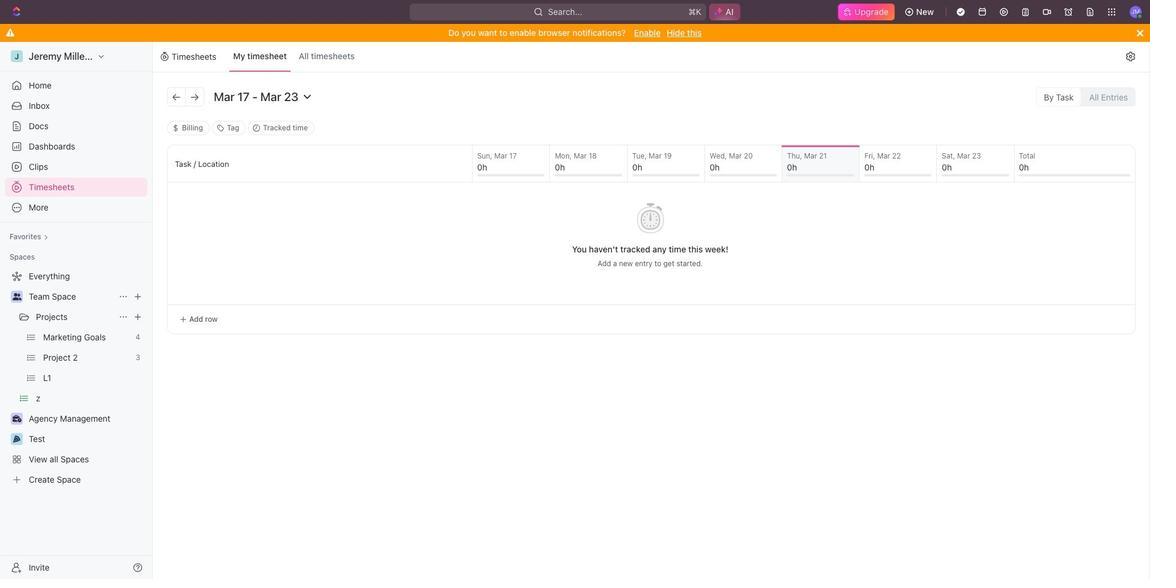 Task type: vqa. For each thing, say whether or not it's contained in the screenshot.
Notifications "link"
no



Task type: describe. For each thing, give the bounding box(es) containing it.
tree inside sidebar navigation
[[5, 267, 147, 490]]

sidebar navigation
[[0, 42, 155, 580]]

jeremy miller's workspace, , element
[[11, 50, 23, 62]]

business time image
[[12, 416, 21, 423]]



Task type: locate. For each thing, give the bounding box(es) containing it.
tree
[[5, 267, 147, 490]]

user group image
[[12, 294, 21, 301]]

pizza slice image
[[13, 436, 20, 443]]



